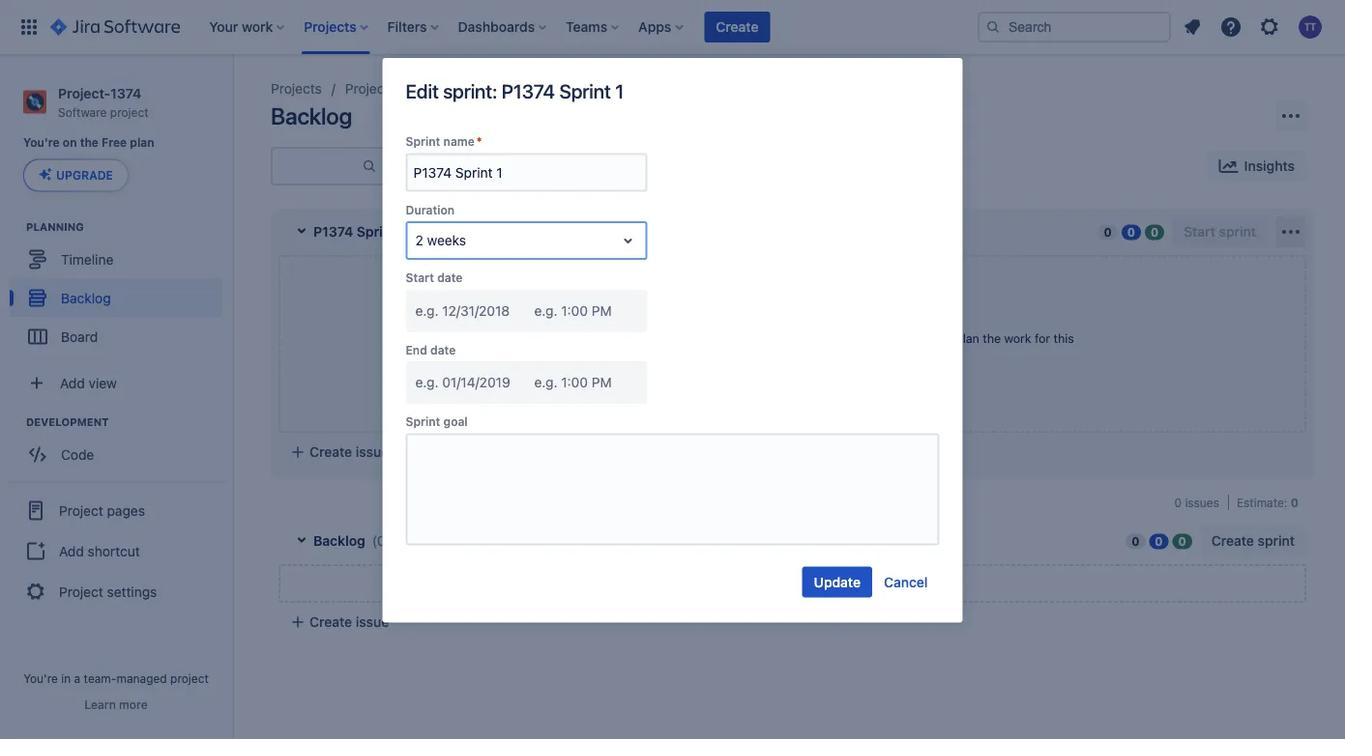 Task type: describe. For each thing, give the bounding box(es) containing it.
issue for p1374 sprint 1
[[356, 444, 389, 460]]

open image
[[616, 229, 640, 252]]

1374 for project-1374 software project
[[110, 85, 142, 101]]

project inside project-1374 software project
[[110, 105, 149, 119]]

more
[[119, 698, 148, 712]]

project- for project-1374
[[345, 81, 395, 97]]

edit
[[406, 79, 439, 102]]

name
[[443, 135, 475, 148]]

insights button
[[1205, 151, 1306, 182]]

*
[[477, 135, 482, 148]]

goal
[[443, 415, 468, 429]]

create sprint
[[1211, 533, 1295, 549]]

sprint goal
[[406, 415, 468, 429]]

project for project pages
[[59, 503, 103, 519]]

add dates button
[[413, 222, 495, 242]]

timeline link
[[10, 240, 222, 279]]

your backlog is empty.
[[735, 578, 850, 590]]

update button
[[802, 567, 872, 598]]

2 vertical spatial backlog
[[313, 533, 365, 549]]

1 horizontal spatial the
[[698, 331, 716, 345]]

update
[[814, 574, 861, 590]]

you're for you're on the free plan
[[23, 136, 60, 150]]

drag
[[599, 331, 626, 345]]

from
[[668, 331, 695, 345]]

end date
[[406, 343, 456, 357]]

0 horizontal spatial sprint
[[657, 309, 691, 323]]

add dates
[[434, 225, 491, 239]]

estimate: 0
[[1237, 496, 1299, 510]]

project-1374
[[345, 81, 425, 97]]

a
[[74, 672, 80, 686]]

pages
[[107, 503, 145, 519]]

add shortcut
[[59, 543, 140, 559]]

e.g. for e.g. 1:00 pm
[[534, 303, 557, 319]]

edit sprint: p1374 sprint 1 dialog
[[382, 58, 963, 623]]

1 inside dialog
[[615, 79, 624, 102]]

project pages link
[[8, 490, 224, 532]]

for
[[1035, 331, 1050, 345]]

estimate:
[[1237, 496, 1287, 510]]

drag issues from the
[[599, 331, 719, 345]]

weeks
[[427, 233, 466, 248]]

done: 0 of 0 (story points) element for (
[[1145, 224, 1164, 240]]

terry turtle image
[[402, 151, 433, 182]]

learn more button
[[84, 697, 148, 713]]

insights
[[1244, 158, 1295, 174]]

projects link
[[271, 77, 322, 101]]

0 horizontal spatial (
[[372, 533, 377, 549]]

2 weeks
[[415, 233, 466, 248]]

create issue button for (
[[278, 435, 1306, 470]]

project-1374 link
[[345, 77, 425, 101]]

plan your sprint
[[599, 309, 691, 323]]

to
[[941, 331, 952, 345]]

cancel
[[884, 574, 928, 590]]

project pages
[[59, 503, 145, 519]]

( 0 issues )
[[502, 224, 563, 240]]

free
[[102, 136, 127, 150]]

upgrade button
[[24, 160, 128, 191]]

add for add shortcut
[[59, 543, 84, 559]]

duration
[[406, 203, 455, 217]]

project-1374 software project
[[58, 85, 149, 119]]

0 horizontal spatial 1
[[399, 224, 406, 240]]

software
[[58, 105, 107, 119]]

you're for you're in a team-managed project
[[23, 672, 58, 686]]

start date
[[406, 271, 463, 285]]

create inside the 'primary' element
[[716, 19, 759, 35]]

issues,
[[899, 331, 938, 345]]

in
[[61, 672, 71, 686]]

code
[[61, 447, 94, 463]]

managed
[[116, 672, 167, 686]]

date for start date
[[437, 271, 463, 285]]

plan
[[599, 309, 625, 323]]

board
[[61, 329, 98, 345]]

dates
[[459, 225, 491, 239]]

settings
[[107, 584, 157, 600]]

backlog inside "link"
[[61, 290, 111, 306]]

work
[[1004, 331, 1031, 345]]

done: 0 of 0 (story points) element for backlog ( 0 issues )
[[1173, 533, 1192, 550]]

backlog ( 0 issues )
[[313, 533, 433, 549]]

you're in a team-managed project
[[23, 672, 209, 686]]

1 vertical spatial project
[[170, 672, 209, 686]]

0 vertical spatial (
[[502, 224, 507, 240]]

new
[[872, 331, 896, 345]]

p1374 sprint 1
[[313, 224, 406, 240]]

1374 for project-1374
[[395, 81, 425, 97]]

or
[[819, 331, 830, 345]]

insights image
[[1217, 155, 1240, 178]]

create issue button for backlog ( 0 issues )
[[278, 605, 1306, 640]]

0 vertical spatial )
[[558, 224, 563, 240]]

plan inside section, or create new issues, to plan the work for this sprint. select
[[956, 331, 979, 345]]

section,
[[771, 331, 815, 345]]

add people image
[[447, 155, 470, 178]]

sprint name *
[[406, 135, 482, 148]]

none field inside edit sprint: p1374 sprint 1 dialog
[[408, 155, 645, 190]]

you're on the free plan
[[23, 136, 154, 150]]

in progress: 0 of 0 (story points) element for backlog ( 0 issues )
[[1149, 533, 1169, 550]]

create banner
[[0, 0, 1345, 54]]

is
[[804, 578, 812, 590]]



Task type: vqa. For each thing, say whether or not it's contained in the screenshot.
sprint:
yes



Task type: locate. For each thing, give the bounding box(es) containing it.
1 horizontal spatial project
[[170, 672, 209, 686]]

1 vertical spatial backlog
[[61, 290, 111, 306]]

2 e.g. from the left
[[534, 303, 557, 319]]

learn
[[84, 698, 116, 712]]

0 horizontal spatial e.g.
[[415, 303, 438, 319]]

2 project from the top
[[59, 584, 103, 600]]

1 vertical spatial )
[[428, 533, 433, 549]]

issue for backlog
[[356, 615, 389, 630]]

0 horizontal spatial add
[[59, 543, 84, 559]]

1374
[[395, 81, 425, 97], [110, 85, 142, 101]]

1 you're from the top
[[23, 136, 60, 150]]

create
[[716, 19, 759, 35], [309, 444, 352, 460], [1211, 533, 1254, 549], [309, 615, 352, 630]]

add shortcut button
[[8, 532, 224, 571]]

0 vertical spatial add
[[434, 225, 456, 239]]

project for project settings
[[59, 584, 103, 600]]

you're left in
[[23, 672, 58, 686]]

date right start
[[437, 271, 463, 285]]

issue up 'backlog ( 0 issues )'
[[356, 444, 389, 460]]

1 vertical spatial add
[[59, 543, 84, 559]]

to do: 0 of 0 (story points) element for (
[[1098, 224, 1118, 240]]

1 issue from the top
[[356, 444, 389, 460]]

to do: 0 of 0 (story points) element for backlog ( 0 issues )
[[1126, 533, 1145, 550]]

create sprint button
[[1200, 526, 1306, 557]]

select
[[638, 349, 674, 364]]

backlog
[[271, 102, 352, 130], [61, 290, 111, 306], [313, 533, 365, 549]]

project up add shortcut
[[59, 503, 103, 519]]

upgrade
[[56, 169, 113, 182]]

add inside group
[[59, 543, 84, 559]]

sprint.
[[599, 349, 635, 364]]

0 horizontal spatial to do: 0 of 0 (story points) element
[[1098, 224, 1118, 240]]

sprint
[[657, 309, 691, 323], [1258, 533, 1295, 549]]

1 horizontal spatial )
[[558, 224, 563, 240]]

plan right "free"
[[130, 136, 154, 150]]

sprint
[[559, 79, 611, 102], [406, 135, 440, 148], [357, 224, 396, 240], [406, 415, 440, 429]]

development group
[[10, 414, 231, 480]]

learn more
[[84, 698, 148, 712]]

project down add shortcut
[[59, 584, 103, 600]]

sprint up "from"
[[657, 309, 691, 323]]

to do: 0 of 0 (story points) element
[[1098, 224, 1118, 240], [1126, 533, 1145, 550]]

create issue down 'backlog ( 0 issues )'
[[309, 615, 389, 630]]

e.g. 1:00 pm
[[534, 303, 612, 319]]

you're left on
[[23, 136, 60, 150]]

1 e.g. from the left
[[415, 303, 438, 319]]

1:00
[[561, 303, 588, 319]]

0 vertical spatial in progress: 0 of 0 (story points) element
[[1121, 224, 1141, 240]]

your
[[628, 309, 654, 323]]

0 vertical spatial you're
[[23, 136, 60, 150]]

add for add dates
[[434, 225, 456, 239]]

board link
[[10, 317, 222, 356]]

0 vertical spatial project
[[110, 105, 149, 119]]

2 issue from the top
[[356, 615, 389, 630]]

0 vertical spatial create issue
[[309, 444, 389, 460]]

2 you're from the top
[[23, 672, 58, 686]]

sprint:
[[443, 79, 497, 102]]

0 issues
[[1174, 496, 1219, 510]]

create issue for p1374 sprint 1
[[309, 444, 389, 460]]

in progress: 0 of 0 (story points) element for (
[[1121, 224, 1141, 240]]

1 create issue from the top
[[309, 444, 389, 460]]

0 vertical spatial to do: 0 of 0 (story points) element
[[1098, 224, 1118, 240]]

1 vertical spatial you're
[[23, 672, 58, 686]]

1 vertical spatial project
[[59, 584, 103, 600]]

2 create issue from the top
[[309, 615, 389, 630]]

1374 up "free"
[[110, 85, 142, 101]]

0 vertical spatial issue
[[356, 444, 389, 460]]

project
[[110, 105, 149, 119], [170, 672, 209, 686]]

project- left edit
[[345, 81, 395, 97]]

p1374 inside dialog
[[502, 79, 555, 102]]

0 vertical spatial plan
[[130, 136, 154, 150]]

None field
[[408, 155, 645, 190]]

project- for project-1374 software project
[[58, 85, 110, 101]]

create button
[[704, 12, 770, 43]]

1374 inside project-1374 software project
[[110, 85, 142, 101]]

p1374 right the sprint:
[[502, 79, 555, 102]]

1 vertical spatial create issue button
[[278, 605, 1306, 640]]

project
[[59, 503, 103, 519], [59, 584, 103, 600]]

e.g. 12/31/2018
[[415, 303, 510, 319]]

1 vertical spatial to do: 0 of 0 (story points) element
[[1126, 533, 1145, 550]]

date right end
[[430, 343, 456, 357]]

1 left 2
[[399, 224, 406, 240]]

1 horizontal spatial add
[[434, 225, 456, 239]]

on
[[63, 136, 77, 150]]

you're
[[23, 136, 60, 150], [23, 672, 58, 686]]

1 vertical spatial date
[[430, 343, 456, 357]]

the
[[80, 136, 99, 150], [698, 331, 716, 345], [983, 331, 1001, 345]]

1 horizontal spatial in progress: 0 of 0 (story points) element
[[1149, 533, 1169, 550]]

1 vertical spatial 1
[[399, 224, 406, 240]]

date for end date
[[430, 343, 456, 357]]

your
[[735, 578, 758, 590]]

1 down create banner at top
[[615, 79, 624, 102]]

e.g. left the 1:00
[[534, 303, 557, 319]]

e.g. for e.g. 12/31/2018
[[415, 303, 438, 319]]

date
[[437, 271, 463, 285], [430, 343, 456, 357]]

2
[[415, 233, 423, 248]]

backlog
[[761, 578, 801, 590]]

projects
[[271, 81, 322, 97]]

1 vertical spatial create issue
[[309, 615, 389, 630]]

create
[[834, 331, 869, 345]]

0 vertical spatial date
[[437, 271, 463, 285]]

e.g.
[[415, 303, 438, 319], [534, 303, 557, 319]]

shortcut
[[88, 543, 140, 559]]

0 horizontal spatial 1374
[[110, 85, 142, 101]]

1 horizontal spatial 1374
[[395, 81, 425, 97]]

search image
[[985, 19, 1001, 35]]

0
[[507, 224, 516, 240], [1104, 226, 1112, 239], [1127, 226, 1135, 239], [1151, 226, 1159, 239], [1174, 496, 1182, 510], [1291, 496, 1299, 510], [377, 533, 385, 549], [1131, 535, 1139, 549], [1155, 535, 1163, 549], [1178, 535, 1186, 549]]

edit sprint: p1374 sprint 1
[[406, 79, 624, 102]]

end
[[406, 343, 427, 357]]

add left shortcut
[[59, 543, 84, 559]]

1 vertical spatial done: 0 of 0 (story points) element
[[1173, 533, 1192, 550]]

project- inside project-1374 software project
[[58, 85, 110, 101]]

create issue up 'backlog ( 0 issues )'
[[309, 444, 389, 460]]

add down duration
[[434, 225, 456, 239]]

group containing project pages
[[8, 482, 224, 619]]

0 vertical spatial p1374
[[502, 79, 555, 102]]

0 horizontal spatial project
[[110, 105, 149, 119]]

1 horizontal spatial 1
[[615, 79, 624, 102]]

1 project from the top
[[59, 503, 103, 519]]

0 horizontal spatial p1374
[[313, 224, 353, 240]]

the inside section, or create new issues, to plan the work for this sprint. select
[[983, 331, 1001, 345]]

p1374 down search backlog "text field" on the left top of the page
[[313, 224, 353, 240]]

0 horizontal spatial in progress: 0 of 0 (story points) element
[[1121, 224, 1141, 240]]

issue down 'backlog ( 0 issues )'
[[356, 615, 389, 630]]

0 horizontal spatial )
[[428, 533, 433, 549]]

0 vertical spatial 1
[[615, 79, 624, 102]]

backlog link
[[10, 279, 222, 317]]

this
[[1053, 331, 1074, 345]]

issue
[[356, 444, 389, 460], [356, 615, 389, 630]]

1 horizontal spatial project-
[[345, 81, 395, 97]]

planning
[[26, 220, 84, 233]]

0 vertical spatial done: 0 of 0 (story points) element
[[1145, 224, 1164, 240]]

planning group
[[10, 219, 231, 362]]

0 horizontal spatial done: 0 of 0 (story points) element
[[1145, 224, 1164, 240]]

0 horizontal spatial plan
[[130, 136, 154, 150]]

2 create issue button from the top
[[278, 605, 1306, 640]]

(
[[502, 224, 507, 240], [372, 533, 377, 549]]

sprint down estimate: 0
[[1258, 533, 1295, 549]]

in progress: 0 of 0 (story points) element
[[1121, 224, 1141, 240], [1149, 533, 1169, 550]]

project right 'managed'
[[170, 672, 209, 686]]

project up "free"
[[110, 105, 149, 119]]

0 vertical spatial create issue button
[[278, 435, 1306, 470]]

the left work
[[983, 331, 1001, 345]]

1 vertical spatial plan
[[956, 331, 979, 345]]

issues
[[519, 224, 558, 240], [630, 331, 665, 345], [1185, 496, 1219, 510], [389, 533, 428, 549]]

1 horizontal spatial plan
[[956, 331, 979, 345]]

1374 left the sprint:
[[395, 81, 425, 97]]

project-
[[345, 81, 395, 97], [58, 85, 110, 101]]

team-
[[84, 672, 116, 686]]

cancel button
[[872, 567, 939, 598]]

the right "from"
[[698, 331, 716, 345]]

sprint inside button
[[1258, 533, 1295, 549]]

e.g. down start
[[415, 303, 438, 319]]

Sprint goal text field
[[406, 434, 939, 546]]

create issue button
[[278, 435, 1306, 470], [278, 605, 1306, 640]]

project- up software
[[58, 85, 110, 101]]

section, or create new issues, to plan the work for this sprint. select
[[599, 331, 1074, 364]]

1 vertical spatial in progress: 0 of 0 (story points) element
[[1149, 533, 1169, 550]]

1 create issue button from the top
[[278, 435, 1306, 470]]

group
[[8, 482, 224, 619]]

code link
[[10, 435, 222, 474]]

project settings link
[[8, 571, 224, 613]]

1 vertical spatial (
[[372, 533, 377, 549]]

0 horizontal spatial project-
[[58, 85, 110, 101]]

0 vertical spatial project
[[59, 503, 103, 519]]

done: 0 of 0 (story points) element
[[1145, 224, 1164, 240], [1173, 533, 1192, 550]]

2 horizontal spatial the
[[983, 331, 1001, 345]]

the right on
[[80, 136, 99, 150]]

1 horizontal spatial e.g.
[[534, 303, 557, 319]]

create issue for backlog
[[309, 615, 389, 630]]

timeline
[[61, 251, 113, 267]]

1 horizontal spatial sprint
[[1258, 533, 1295, 549]]

1 horizontal spatial to do: 0 of 0 (story points) element
[[1126, 533, 1145, 550]]

Search field
[[978, 12, 1171, 43]]

p1374
[[502, 79, 555, 102], [313, 224, 353, 240]]

empty.
[[815, 578, 850, 590]]

0 horizontal spatial the
[[80, 136, 99, 150]]

1 horizontal spatial done: 0 of 0 (story points) element
[[1173, 533, 1192, 550]]

1 horizontal spatial p1374
[[502, 79, 555, 102]]

development
[[26, 416, 109, 428]]

0 vertical spatial backlog
[[271, 102, 352, 130]]

Search backlog text field
[[273, 149, 362, 184]]

primary element
[[12, 0, 978, 54]]

1 horizontal spatial (
[[502, 224, 507, 240]]

pm
[[592, 303, 612, 319]]

start
[[406, 271, 434, 285]]

1 vertical spatial issue
[[356, 615, 389, 630]]

1 vertical spatial sprint
[[1258, 533, 1295, 549]]

1 vertical spatial p1374
[[313, 224, 353, 240]]

jira software image
[[50, 15, 180, 39], [50, 15, 180, 39]]

project settings
[[59, 584, 157, 600]]

plan right to at the right of the page
[[956, 331, 979, 345]]

12/31/2018
[[442, 303, 510, 319]]

0 vertical spatial sprint
[[657, 309, 691, 323]]



